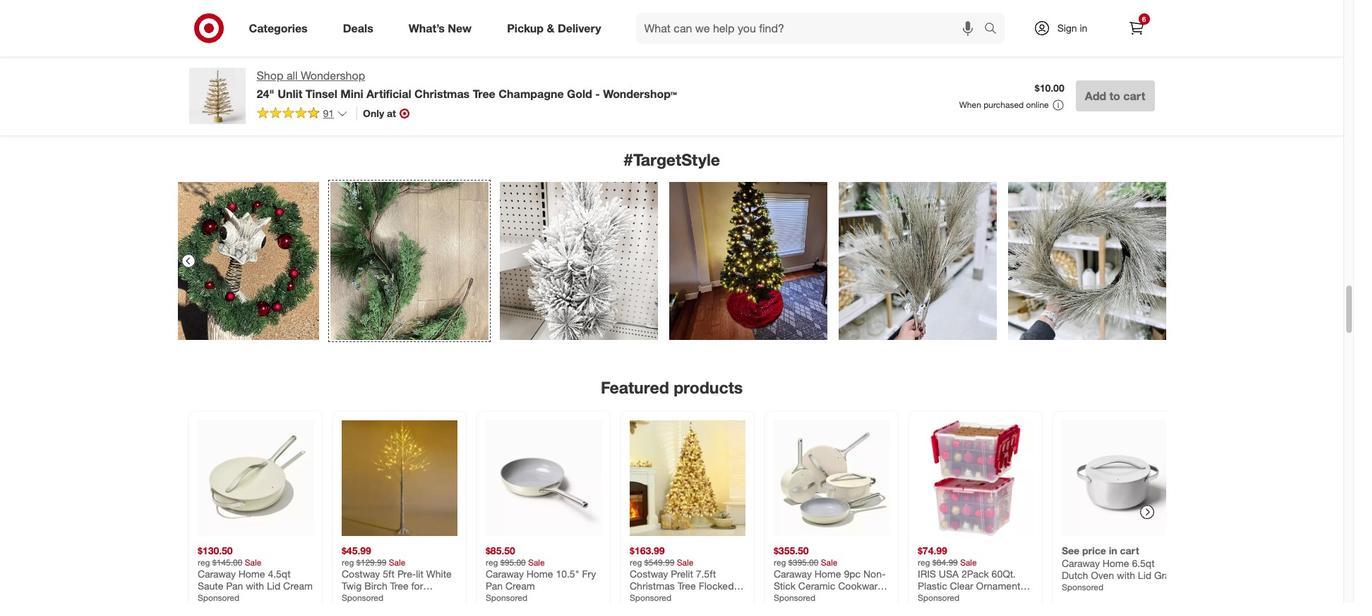 Task type: describe. For each thing, give the bounding box(es) containing it.
caraway home 9pc non-stick ceramic cookware set cream image
[[774, 421, 890, 536]]

$45.99 reg $129.99 sale costway 5ft pre-lit white twig birch tree for christmas holiday w/ 
[[341, 545, 451, 604]]

sponsored inside see price in cart caraway home 6.5qt dutch oven with lid gray sponsored
[[1062, 582, 1104, 593]]

lid for 6.5qt
[[1138, 570, 1152, 582]]

show more
[[650, 85, 694, 95]]

shop all wondershop 24" unlit tinsel mini artificial christmas tree champagne gold - wondershop™
[[257, 69, 677, 101]]

$395.00
[[788, 557, 819, 568]]

lid for 4.5qt
[[267, 580, 280, 592]]

-
[[596, 87, 600, 101]]

reg for caraway home 10.5" fry pan cream
[[486, 557, 498, 568]]

sale for 10.5"
[[528, 557, 545, 568]]

reg for caraway home 9pc non- stick ceramic cookware set cream
[[774, 557, 786, 568]]

white
[[426, 568, 451, 580]]

tree inside $45.99 reg $129.99 sale costway 5ft pre-lit white twig birch tree for christmas holiday w/
[[390, 580, 408, 592]]

caraway for $95.00
[[486, 568, 524, 580]]

tinsel
[[306, 87, 337, 101]]

price
[[1082, 545, 1106, 557]]

sign in link
[[1022, 13, 1110, 44]]

sponsored down twig
[[341, 593, 383, 603]]

tree down flocked
[[690, 593, 708, 604]]

1 user image by @targetscallingme image from the left
[[839, 182, 997, 340]]

featured products
[[601, 378, 743, 398]]

gold
[[567, 87, 592, 101]]

$85.50 reg $95.00 sale caraway home 10.5" fry pan cream sponsored
[[486, 545, 596, 603]]

caraway for in
[[1062, 557, 1100, 569]]

$129.99
[[356, 557, 386, 568]]

sale for pre-
[[389, 557, 405, 568]]

caraway for $395.00
[[774, 568, 812, 580]]

$355.50 reg $395.00 sale caraway home 9pc non- stick ceramic cookware set cream
[[774, 545, 886, 604]]

w/
[[425, 593, 436, 604]]

cart inside see price in cart caraway home 6.5qt dutch oven with lid gray sponsored
[[1120, 545, 1139, 557]]

christmas inside $163.99 reg $549.99 sale costway prelit 7.5ft christmas tree flocked xmas snowy tree 4
[[630, 580, 675, 592]]

sale for 4.5qt
[[245, 557, 261, 568]]

fry
[[582, 568, 596, 580]]

stick
[[774, 580, 796, 592]]

91 link
[[257, 107, 348, 123]]

image of 24" unlit tinsel mini artificial christmas tree champagne gold - wondershop™ image
[[189, 68, 245, 124]]

shop
[[257, 69, 284, 83]]

dutch
[[1062, 570, 1088, 582]]

user image by @lovinthis808 image
[[161, 182, 319, 340]]

wondershop
[[301, 69, 365, 83]]

6
[[1143, 15, 1146, 23]]

deals
[[343, 21, 373, 35]]

see
[[1062, 545, 1080, 557]]

gray
[[1154, 570, 1175, 582]]

sign in
[[1058, 22, 1088, 34]]

reg for costway prelit 7.5ft christmas tree flocked xmas snowy tree 4
[[630, 557, 642, 568]]

show
[[650, 85, 672, 95]]

$130.50 reg $145.00 sale caraway home 4.5qt saute pan with lid cream sponsored
[[197, 545, 312, 603]]

24"
[[257, 87, 275, 101]]

delivery
[[558, 21, 601, 35]]

pickup & delivery link
[[495, 13, 619, 44]]

$145.00
[[212, 557, 242, 568]]

$549.99
[[644, 557, 674, 568]]

sponsored inside $130.50 reg $145.00 sale caraway home 4.5qt saute pan with lid cream sponsored
[[197, 593, 239, 603]]

when
[[960, 100, 982, 110]]

categories
[[249, 21, 308, 35]]

sale inside "$74.99 reg $84.99 sale"
[[960, 557, 977, 568]]

cream inside $85.50 reg $95.00 sale caraway home 10.5" fry pan cream sponsored
[[505, 580, 535, 592]]

snowy
[[657, 593, 687, 604]]

pickup
[[507, 21, 544, 35]]

sponsored down $84.99
[[918, 593, 960, 603]]

sale for 7.5ft
[[677, 557, 693, 568]]

cream inside $355.50 reg $395.00 sale caraway home 9pc non- stick ceramic cookware set cream
[[791, 593, 821, 604]]

saute
[[197, 580, 223, 592]]

featured
[[601, 378, 669, 398]]

$85.50
[[486, 545, 515, 557]]

2 user image by @targetscallingme image from the left
[[1008, 182, 1166, 340]]

more
[[674, 85, 694, 95]]

caraway for $145.00
[[197, 568, 235, 580]]

$355.50
[[774, 545, 809, 557]]

$163.99
[[630, 545, 665, 557]]

with for 4.5qt
[[246, 580, 264, 592]]

xmas
[[630, 593, 654, 604]]

see price in cart caraway home 6.5qt dutch oven with lid gray sponsored
[[1062, 545, 1175, 593]]

search
[[978, 22, 1012, 36]]

reg for costway 5ft pre-lit white twig birch tree for christmas holiday w/ 
[[341, 557, 354, 568]]

home for $395.00
[[815, 568, 841, 580]]

mini
[[341, 87, 363, 101]]

caraway home 10.5" fry pan cream image
[[486, 421, 601, 536]]

sponsored down stick
[[774, 593, 816, 603]]

categories link
[[237, 13, 325, 44]]

wondershop™
[[603, 87, 677, 101]]

in inside sign in link
[[1080, 22, 1088, 34]]

artificial
[[367, 87, 411, 101]]

ceramic
[[798, 580, 835, 592]]

10.5"
[[556, 568, 579, 580]]



Task type: vqa. For each thing, say whether or not it's contained in the screenshot.
Twig
yes



Task type: locate. For each thing, give the bounding box(es) containing it.
with down 6.5qt
[[1117, 570, 1135, 582]]

sponsored down $95.00
[[486, 593, 527, 603]]

christmas inside $45.99 reg $129.99 sale costway 5ft pre-lit white twig birch tree for christmas holiday w/
[[341, 593, 387, 604]]

1 horizontal spatial christmas
[[415, 87, 470, 101]]

products
[[674, 378, 743, 398]]

reg inside $45.99 reg $129.99 sale costway 5ft pre-lit white twig birch tree for christmas holiday w/
[[341, 557, 354, 568]]

add to cart button
[[1076, 81, 1155, 112]]

0 horizontal spatial costway
[[341, 568, 380, 580]]

champagne
[[499, 87, 564, 101]]

sale right $395.00
[[821, 557, 837, 568]]

$45.99
[[341, 545, 371, 557]]

caraway inside $355.50 reg $395.00 sale caraway home 9pc non- stick ceramic cookware set cream
[[774, 568, 812, 580]]

pan for cream
[[486, 580, 503, 592]]

1 horizontal spatial costway
[[630, 568, 668, 580]]

home
[[1103, 557, 1129, 569], [238, 568, 265, 580], [526, 568, 553, 580], [815, 568, 841, 580]]

0 vertical spatial cart
[[1124, 89, 1146, 103]]

in
[[1080, 22, 1088, 34], [1109, 545, 1117, 557]]

costway down $163.99
[[630, 568, 668, 580]]

sale inside $355.50 reg $395.00 sale caraway home 9pc non- stick ceramic cookware set cream
[[821, 557, 837, 568]]

sponsored inside $85.50 reg $95.00 sale caraway home 10.5" fry pan cream sponsored
[[486, 593, 527, 603]]

what's
[[409, 21, 445, 35]]

4 sale from the left
[[677, 557, 693, 568]]

all
[[287, 69, 298, 83]]

sale left lit
[[389, 557, 405, 568]]

sale
[[245, 557, 261, 568], [389, 557, 405, 568], [528, 557, 545, 568], [677, 557, 693, 568], [821, 557, 837, 568], [960, 557, 977, 568]]

user image by @liz957 image
[[330, 182, 488, 340]]

user image by @fenskefinds image
[[500, 182, 658, 340]]

lid inside $130.50 reg $145.00 sale caraway home 4.5qt saute pan with lid cream sponsored
[[267, 580, 280, 592]]

christmas up xmas
[[630, 580, 675, 592]]

show more button
[[470, 79, 874, 102]]

&
[[547, 21, 555, 35]]

christmas inside shop all wondershop 24" unlit tinsel mini artificial christmas tree champagne gold - wondershop™
[[415, 87, 470, 101]]

4 reg from the left
[[630, 557, 642, 568]]

1 horizontal spatial user image by @targetscallingme image
[[1008, 182, 1166, 340]]

home left 4.5qt
[[238, 568, 265, 580]]

cart up 6.5qt
[[1120, 545, 1139, 557]]

sponsored
[[1062, 582, 1104, 593], [197, 593, 239, 603], [341, 593, 383, 603], [486, 593, 527, 603], [630, 593, 671, 603], [774, 593, 816, 603], [918, 593, 960, 603]]

pre-
[[397, 568, 416, 580]]

costway for xmas
[[630, 568, 668, 580]]

1 pan from the left
[[226, 580, 243, 592]]

sale inside $45.99 reg $129.99 sale costway 5ft pre-lit white twig birch tree for christmas holiday w/
[[389, 557, 405, 568]]

2 sale from the left
[[389, 557, 405, 568]]

pan for with
[[226, 580, 243, 592]]

4.5qt
[[268, 568, 290, 580]]

cream
[[283, 580, 312, 592], [505, 580, 535, 592], [791, 593, 821, 604]]

0 horizontal spatial christmas
[[341, 593, 387, 604]]

search button
[[978, 13, 1012, 47]]

lid down 6.5qt
[[1138, 570, 1152, 582]]

0 vertical spatial in
[[1080, 22, 1088, 34]]

pan right the saute
[[226, 580, 243, 592]]

sale right $145.00
[[245, 557, 261, 568]]

online
[[1027, 100, 1049, 110]]

$74.99
[[918, 545, 947, 557]]

0 vertical spatial christmas
[[415, 87, 470, 101]]

pan inside $130.50 reg $145.00 sale caraway home 4.5qt saute pan with lid cream sponsored
[[226, 580, 243, 592]]

reg for caraway home 4.5qt saute pan with lid cream
[[197, 557, 210, 568]]

reg inside $163.99 reg $549.99 sale costway prelit 7.5ft christmas tree flocked xmas snowy tree 4
[[630, 557, 642, 568]]

lit
[[416, 568, 423, 580]]

reg
[[197, 557, 210, 568], [341, 557, 354, 568], [486, 557, 498, 568], [630, 557, 642, 568], [774, 557, 786, 568], [918, 557, 930, 568]]

caraway inside see price in cart caraway home 6.5qt dutch oven with lid gray sponsored
[[1062, 557, 1100, 569]]

sign
[[1058, 22, 1077, 34]]

sponsored down $549.99
[[630, 593, 671, 603]]

set
[[774, 593, 789, 604]]

home inside $85.50 reg $95.00 sale caraway home 10.5" fry pan cream sponsored
[[526, 568, 553, 580]]

caraway up dutch
[[1062, 557, 1100, 569]]

deals link
[[331, 13, 391, 44]]

pan inside $85.50 reg $95.00 sale caraway home 10.5" fry pan cream sponsored
[[486, 580, 503, 592]]

#targetstyle
[[624, 150, 720, 170]]

$163.99 reg $549.99 sale costway prelit 7.5ft christmas tree flocked xmas snowy tree 4
[[630, 545, 734, 604]]

new
[[448, 21, 472, 35]]

home inside $130.50 reg $145.00 sale caraway home 4.5qt saute pan with lid cream sponsored
[[238, 568, 265, 580]]

reg inside $85.50 reg $95.00 sale caraway home 10.5" fry pan cream sponsored
[[486, 557, 498, 568]]

tree down prelit
[[677, 580, 696, 592]]

for
[[411, 580, 423, 592]]

costway inside $163.99 reg $549.99 sale costway prelit 7.5ft christmas tree flocked xmas snowy tree 4
[[630, 568, 668, 580]]

2 horizontal spatial cream
[[791, 593, 821, 604]]

flocked
[[699, 580, 734, 592]]

cookware
[[838, 580, 883, 592]]

caraway inside $130.50 reg $145.00 sale caraway home 4.5qt saute pan with lid cream sponsored
[[197, 568, 235, 580]]

caraway down $85.50
[[486, 568, 524, 580]]

2 horizontal spatial christmas
[[630, 580, 675, 592]]

6 sale from the left
[[960, 557, 977, 568]]

sale right $84.99
[[960, 557, 977, 568]]

6 reg from the left
[[918, 557, 930, 568]]

0 horizontal spatial with
[[246, 580, 264, 592]]

reg down $130.50
[[197, 557, 210, 568]]

1 horizontal spatial with
[[1117, 570, 1135, 582]]

costway up twig
[[341, 568, 380, 580]]

christmas down birch
[[341, 593, 387, 604]]

$10.00
[[1035, 82, 1065, 94]]

only
[[363, 107, 384, 119]]

only at
[[363, 107, 396, 119]]

1 horizontal spatial pan
[[486, 580, 503, 592]]

pan down $95.00
[[486, 580, 503, 592]]

reg down $85.50
[[486, 557, 498, 568]]

0 horizontal spatial cream
[[283, 580, 312, 592]]

3 sale from the left
[[528, 557, 545, 568]]

caraway inside $85.50 reg $95.00 sale caraway home 10.5" fry pan cream sponsored
[[486, 568, 524, 580]]

pickup & delivery
[[507, 21, 601, 35]]

$84.99
[[933, 557, 958, 568]]

reg down $355.50
[[774, 557, 786, 568]]

caraway up stick
[[774, 568, 812, 580]]

caraway
[[1062, 557, 1100, 569], [197, 568, 235, 580], [486, 568, 524, 580], [774, 568, 812, 580]]

costway
[[341, 568, 380, 580], [630, 568, 668, 580]]

1 vertical spatial in
[[1109, 545, 1117, 557]]

when purchased online
[[960, 100, 1049, 110]]

tree up holiday
[[390, 580, 408, 592]]

1 horizontal spatial lid
[[1138, 570, 1152, 582]]

in right sign at the top of page
[[1080, 22, 1088, 34]]

sale for 9pc
[[821, 557, 837, 568]]

tree inside shop all wondershop 24" unlit tinsel mini artificial christmas tree champagne gold - wondershop™
[[473, 87, 496, 101]]

0 horizontal spatial in
[[1080, 22, 1088, 34]]

caraway home 4.5qt saute pan with lid cream image
[[197, 421, 313, 536]]

home for $95.00
[[526, 568, 553, 580]]

$130.50
[[197, 545, 232, 557]]

$95.00
[[500, 557, 526, 568]]

home for $145.00
[[238, 568, 265, 580]]

costway 5ft pre-lit white twig birch tree for christmas holiday w/ 72 led lights image
[[341, 421, 457, 536]]

cream down $95.00
[[505, 580, 535, 592]]

tree left champagne
[[473, 87, 496, 101]]

6.5qt
[[1132, 557, 1155, 569]]

9pc
[[844, 568, 861, 580]]

5 reg from the left
[[774, 557, 786, 568]]

lid down 4.5qt
[[267, 580, 280, 592]]

oven
[[1091, 570, 1114, 582]]

sale right $95.00
[[528, 557, 545, 568]]

7.5ft
[[696, 568, 716, 580]]

cart right to
[[1124, 89, 1146, 103]]

cart inside button
[[1124, 89, 1146, 103]]

costway inside $45.99 reg $129.99 sale costway 5ft pre-lit white twig birch tree for christmas holiday w/
[[341, 568, 380, 580]]

tree
[[473, 87, 496, 101], [390, 580, 408, 592], [677, 580, 696, 592], [690, 593, 708, 604]]

pan
[[226, 580, 243, 592], [486, 580, 503, 592]]

lid
[[1138, 570, 1152, 582], [267, 580, 280, 592]]

birch
[[364, 580, 387, 592]]

home for in
[[1103, 557, 1129, 569]]

0 horizontal spatial pan
[[226, 580, 243, 592]]

costway for birch
[[341, 568, 380, 580]]

what's new link
[[397, 13, 490, 44]]

home inside see price in cart caraway home 6.5qt dutch oven with lid gray sponsored
[[1103, 557, 1129, 569]]

cart
[[1124, 89, 1146, 103], [1120, 545, 1139, 557]]

2 pan from the left
[[486, 580, 503, 592]]

to
[[1110, 89, 1121, 103]]

caraway up the saute
[[197, 568, 235, 580]]

5ft
[[383, 568, 394, 580]]

what's new
[[409, 21, 472, 35]]

1 sale from the left
[[245, 557, 261, 568]]

in right price
[[1109, 545, 1117, 557]]

reg inside "$74.99 reg $84.99 sale"
[[918, 557, 930, 568]]

non-
[[863, 568, 886, 580]]

prelit
[[671, 568, 693, 580]]

1 costway from the left
[[341, 568, 380, 580]]

$74.99 reg $84.99 sale
[[918, 545, 977, 568]]

with inside see price in cart caraway home 6.5qt dutch oven with lid gray sponsored
[[1117, 570, 1135, 582]]

3 reg from the left
[[486, 557, 498, 568]]

with right the saute
[[246, 580, 264, 592]]

sale inside $85.50 reg $95.00 sale caraway home 10.5" fry pan cream sponsored
[[528, 557, 545, 568]]

1 vertical spatial christmas
[[630, 580, 675, 592]]

home up oven
[[1103, 557, 1129, 569]]

sale left 7.5ft
[[677, 557, 693, 568]]

reg down the $74.99
[[918, 557, 930, 568]]

lid inside see price in cart caraway home 6.5qt dutch oven with lid gray sponsored
[[1138, 570, 1152, 582]]

user image by @relaxed_teacher7 image
[[669, 182, 827, 340]]

91
[[323, 107, 334, 119]]

with for 6.5qt
[[1117, 570, 1135, 582]]

reg inside $130.50 reg $145.00 sale caraway home 4.5qt saute pan with lid cream sponsored
[[197, 557, 210, 568]]

1 horizontal spatial cream
[[505, 580, 535, 592]]

5 sale from the left
[[821, 557, 837, 568]]

home inside $355.50 reg $395.00 sale caraway home 9pc non- stick ceramic cookware set cream
[[815, 568, 841, 580]]

sale inside $163.99 reg $549.99 sale costway prelit 7.5ft christmas tree flocked xmas snowy tree 4
[[677, 557, 693, 568]]

6 link
[[1121, 13, 1152, 44]]

0 horizontal spatial user image by @targetscallingme image
[[839, 182, 997, 340]]

purchased
[[984, 100, 1024, 110]]

cream inside $130.50 reg $145.00 sale caraway home 4.5qt saute pan with lid cream sponsored
[[283, 580, 312, 592]]

holiday
[[389, 593, 422, 604]]

sponsored down dutch
[[1062, 582, 1104, 593]]

iris usa 2pack 60qt. plastic clear ornament storage box with hinged lid and dividers, clear/red image
[[918, 421, 1034, 536]]

reg inside $355.50 reg $395.00 sale caraway home 9pc non- stick ceramic cookware set cream
[[774, 557, 786, 568]]

2 costway from the left
[[630, 568, 668, 580]]

1 reg from the left
[[197, 557, 210, 568]]

cream down ceramic
[[791, 593, 821, 604]]

costway prelit 7.5ft christmas tree flocked xmas snowy tree 450 led lights image
[[630, 421, 745, 536]]

1 vertical spatial cart
[[1120, 545, 1139, 557]]

sponsored down the saute
[[197, 593, 239, 603]]

sale inside $130.50 reg $145.00 sale caraway home 4.5qt saute pan with lid cream sponsored
[[245, 557, 261, 568]]

0 horizontal spatial lid
[[267, 580, 280, 592]]

in inside see price in cart caraway home 6.5qt dutch oven with lid gray sponsored
[[1109, 545, 1117, 557]]

christmas right artificial
[[415, 87, 470, 101]]

cream down 4.5qt
[[283, 580, 312, 592]]

twig
[[341, 580, 361, 592]]

reg down $45.99
[[341, 557, 354, 568]]

at
[[387, 107, 396, 119]]

add to cart
[[1085, 89, 1146, 103]]

2 reg from the left
[[341, 557, 354, 568]]

reg down $163.99
[[630, 557, 642, 568]]

What can we help you find? suggestions appear below search field
[[636, 13, 988, 44]]

add
[[1085, 89, 1107, 103]]

1 horizontal spatial in
[[1109, 545, 1117, 557]]

home up ceramic
[[815, 568, 841, 580]]

with inside $130.50 reg $145.00 sale caraway home 4.5qt saute pan with lid cream sponsored
[[246, 580, 264, 592]]

caraway home 6.5qt dutch oven with lid gray image
[[1062, 421, 1178, 536]]

user image by @targetscallingme image
[[839, 182, 997, 340], [1008, 182, 1166, 340]]

home left 10.5"
[[526, 568, 553, 580]]

2 vertical spatial christmas
[[341, 593, 387, 604]]

unlit
[[278, 87, 303, 101]]



